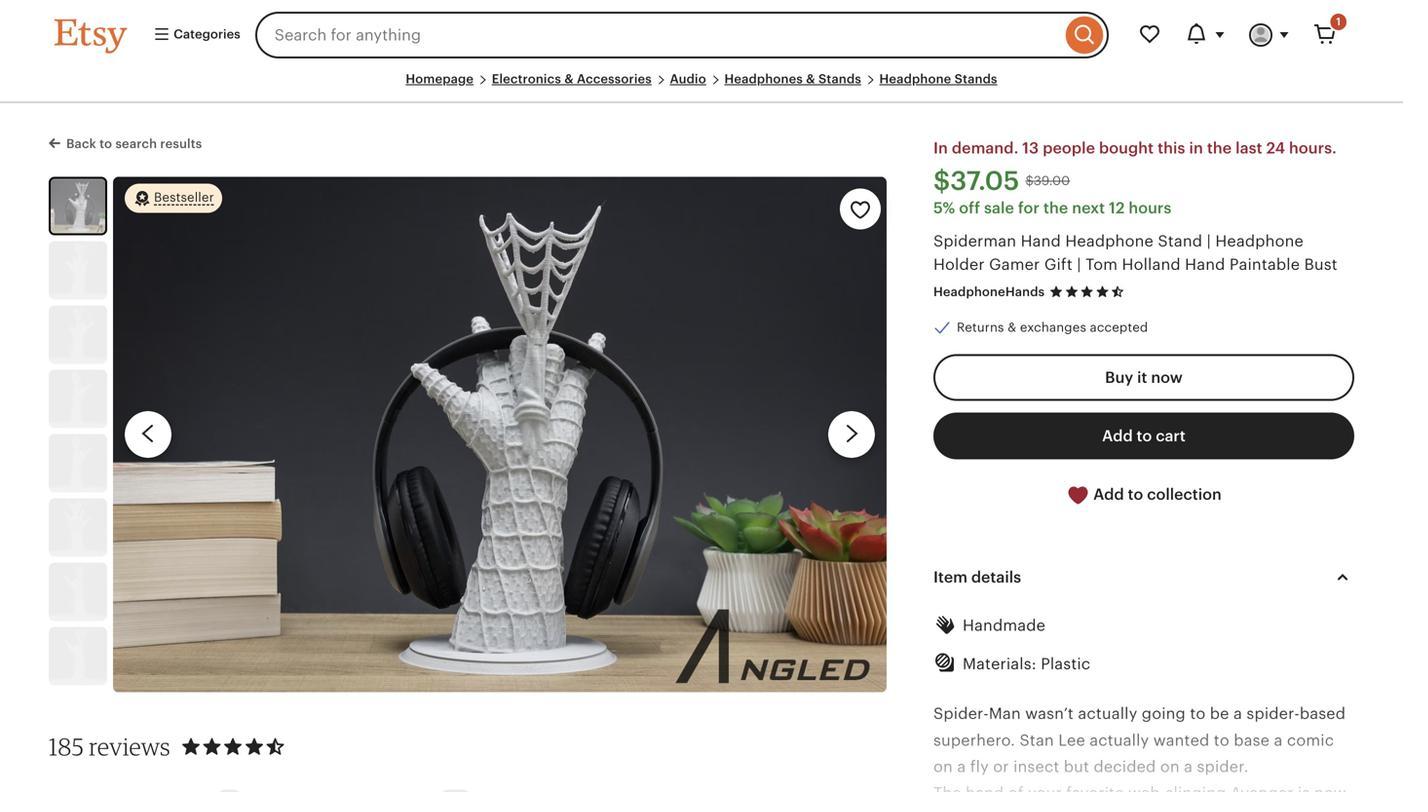Task type: locate. For each thing, give the bounding box(es) containing it.
headphones
[[725, 72, 803, 86]]

to inside button
[[1137, 427, 1152, 445]]

hand up gift
[[1021, 232, 1061, 250]]

1 vertical spatial add
[[1094, 486, 1124, 503]]

& right returns
[[1008, 320, 1017, 335]]

0 horizontal spatial &
[[565, 72, 574, 86]]

Search for anything text field
[[255, 12, 1061, 58]]

electronics & accessories link
[[492, 72, 652, 86]]

to for search
[[99, 137, 112, 151]]

homepage link
[[406, 72, 474, 86]]

spider-man wasn't actually going to be a spider-based superhero. stan lee actually wanted to base a comic on a fly or insect but decided on a spider.
[[934, 705, 1346, 776]]

hand down stand
[[1185, 256, 1226, 273]]

0 vertical spatial add
[[1102, 427, 1133, 445]]

spiderman hand headphone stand headphone holder gamer gift image 4 image
[[49, 370, 107, 428]]

0 vertical spatial hand
[[1021, 232, 1061, 250]]

& for electronics
[[565, 72, 574, 86]]

spiderman hand headphone stand headphone holder gamer gift image 7 image
[[49, 563, 107, 621]]

to left cart at the right bottom
[[1137, 427, 1152, 445]]

headphones & stands
[[725, 72, 862, 86]]

add left cart at the right bottom
[[1102, 427, 1133, 445]]

people
[[1043, 140, 1096, 157]]

the
[[1207, 140, 1232, 157], [1044, 199, 1068, 217]]

audio
[[670, 72, 707, 86]]

13
[[1023, 140, 1039, 157]]

details
[[972, 569, 1022, 586]]

|
[[1207, 232, 1211, 250], [1077, 256, 1082, 273]]

headphone
[[880, 72, 952, 86], [1066, 232, 1154, 250], [1216, 232, 1304, 250]]

1 vertical spatial the
[[1044, 199, 1068, 217]]

stands up demand.
[[955, 72, 998, 86]]

in
[[934, 140, 948, 157]]

None search field
[[255, 12, 1109, 58]]

0 vertical spatial |
[[1207, 232, 1211, 250]]

0 horizontal spatial stands
[[819, 72, 862, 86]]

add to collection button
[[934, 471, 1355, 519]]

1 horizontal spatial &
[[806, 72, 816, 86]]

actually up decided
[[1090, 732, 1149, 749]]

or
[[993, 758, 1009, 776]]

add to cart button
[[934, 413, 1355, 459]]

tab list
[[49, 778, 838, 792]]

1 on from the left
[[934, 758, 953, 776]]

headphone up in
[[880, 72, 952, 86]]

add for add to cart
[[1102, 427, 1133, 445]]

spiderman hand headphone stand headphone holder gamer gift image 6 image
[[49, 498, 107, 557]]

1 horizontal spatial the
[[1207, 140, 1232, 157]]

it
[[1138, 369, 1148, 386]]

search
[[115, 137, 157, 151]]

add inside 'button'
[[1094, 486, 1124, 503]]

base
[[1234, 732, 1270, 749]]

1 stands from the left
[[819, 72, 862, 86]]

based
[[1300, 705, 1346, 723]]

a right 'base'
[[1274, 732, 1283, 749]]

accepted
[[1090, 320, 1148, 335]]

to right back
[[99, 137, 112, 151]]

headphone up tom
[[1066, 232, 1154, 250]]

for
[[1018, 199, 1040, 217]]

comic
[[1287, 732, 1335, 749]]

a left the fly
[[957, 758, 966, 776]]

exchanges
[[1020, 320, 1087, 335]]

cart
[[1156, 427, 1186, 445]]

1 vertical spatial |
[[1077, 256, 1082, 273]]

0 horizontal spatial on
[[934, 758, 953, 776]]

actually
[[1078, 705, 1138, 723], [1090, 732, 1149, 749]]

spider-
[[1247, 705, 1300, 723]]

to for cart
[[1137, 427, 1152, 445]]

the right in
[[1207, 140, 1232, 157]]

fly
[[970, 758, 989, 776]]

menu bar
[[55, 70, 1349, 103]]

headphonehands link
[[934, 284, 1045, 299]]

add inside button
[[1102, 427, 1133, 445]]

stand
[[1158, 232, 1203, 250]]

categories
[[171, 27, 240, 41]]

stands
[[819, 72, 862, 86], [955, 72, 998, 86]]

spiderman hand headphone stand | headphone holder gamer gift | tom holland hand paintable bust
[[934, 232, 1338, 273]]

the right for
[[1044, 199, 1068, 217]]

spider-
[[934, 705, 989, 723]]

add to collection
[[1090, 486, 1222, 503]]

0 horizontal spatial |
[[1077, 256, 1082, 273]]

headphone up paintable
[[1216, 232, 1304, 250]]

&
[[565, 72, 574, 86], [806, 72, 816, 86], [1008, 320, 1017, 335]]

a down the wanted
[[1184, 758, 1193, 776]]

& right headphones
[[806, 72, 816, 86]]

on
[[934, 758, 953, 776], [1161, 758, 1180, 776]]

in demand. 13 people bought this in the last 24 hours.
[[934, 140, 1337, 157]]

to left 'collection'
[[1128, 486, 1144, 503]]

electronics
[[492, 72, 561, 86]]

12
[[1109, 199, 1125, 217]]

2 horizontal spatial &
[[1008, 320, 1017, 335]]

1 horizontal spatial stands
[[955, 72, 998, 86]]

add
[[1102, 427, 1133, 445], [1094, 486, 1124, 503]]

handmade
[[963, 617, 1046, 635]]

hours.
[[1289, 140, 1337, 157]]

homepage
[[406, 72, 474, 86]]

1 horizontal spatial on
[[1161, 758, 1180, 776]]

5% off sale for the next 12 hours
[[934, 199, 1172, 217]]

actually up "lee"
[[1078, 705, 1138, 723]]

to for collection
[[1128, 486, 1144, 503]]

24
[[1267, 140, 1286, 157]]

hand
[[1021, 232, 1061, 250], [1185, 256, 1226, 273]]

add down the add to cart
[[1094, 486, 1124, 503]]

bestseller button
[[125, 183, 222, 214]]

1 vertical spatial hand
[[1185, 256, 1226, 273]]

to inside 'button'
[[1128, 486, 1144, 503]]

& right 'electronics'
[[565, 72, 574, 86]]

lee
[[1059, 732, 1086, 749]]

on down the wanted
[[1161, 758, 1180, 776]]

| right gift
[[1077, 256, 1082, 273]]

& for headphones
[[806, 72, 816, 86]]

spiderman hand headphone stand headphone holder gamer gift image 8 image
[[49, 627, 107, 685]]

& for returns
[[1008, 320, 1017, 335]]

to
[[99, 137, 112, 151], [1137, 427, 1152, 445], [1128, 486, 1144, 503], [1190, 705, 1206, 723], [1214, 732, 1230, 749]]

menu bar containing homepage
[[55, 70, 1349, 103]]

stands right headphones
[[819, 72, 862, 86]]

a
[[1234, 705, 1243, 723], [1274, 732, 1283, 749], [957, 758, 966, 776], [1184, 758, 1193, 776]]

| right stand
[[1207, 232, 1211, 250]]

spiderman hand headphone stand headphone holder gamer gift image 3 image
[[49, 305, 107, 364]]

last
[[1236, 140, 1263, 157]]

on left the fly
[[934, 758, 953, 776]]

5%
[[934, 199, 955, 217]]

2 stands from the left
[[955, 72, 998, 86]]

0 vertical spatial the
[[1207, 140, 1232, 157]]

going
[[1142, 705, 1186, 723]]

1 horizontal spatial hand
[[1185, 256, 1226, 273]]

wasn't
[[1026, 705, 1074, 723]]



Task type: vqa. For each thing, say whether or not it's contained in the screenshot.
$ within the $ 18.50 HuedStudio
no



Task type: describe. For each thing, give the bounding box(es) containing it.
item
[[934, 569, 968, 586]]

bought
[[1099, 140, 1154, 157]]

back to search results
[[66, 137, 202, 151]]

hours
[[1129, 199, 1172, 217]]

headphone stands link
[[880, 72, 998, 86]]

demand.
[[952, 140, 1019, 157]]

to left be
[[1190, 705, 1206, 723]]

headphone stands
[[880, 72, 998, 86]]

back
[[66, 137, 96, 151]]

0 horizontal spatial headphone
[[880, 72, 952, 86]]

buy it now button
[[934, 354, 1355, 401]]

off
[[959, 199, 981, 217]]

headphonehands
[[934, 284, 1045, 299]]

a right be
[[1234, 705, 1243, 723]]

$37.05 $39.00
[[934, 166, 1070, 196]]

next
[[1072, 199, 1105, 217]]

185 reviews
[[49, 733, 170, 761]]

insect
[[1014, 758, 1060, 776]]

1 horizontal spatial |
[[1207, 232, 1211, 250]]

this
[[1158, 140, 1186, 157]]

plastic
[[1041, 655, 1091, 673]]

wanted
[[1154, 732, 1210, 749]]

headphones & stands link
[[725, 72, 862, 86]]

185
[[49, 733, 84, 761]]

gift
[[1045, 256, 1073, 273]]

paintable
[[1230, 256, 1300, 273]]

decided
[[1094, 758, 1156, 776]]

man
[[989, 705, 1021, 723]]

holland
[[1122, 256, 1181, 273]]

1 link
[[1302, 12, 1349, 58]]

bust
[[1305, 256, 1338, 273]]

be
[[1210, 705, 1230, 723]]

2 on from the left
[[1161, 758, 1180, 776]]

electronics & accessories
[[492, 72, 652, 86]]

buy it now
[[1105, 369, 1183, 386]]

gamer
[[989, 256, 1040, 273]]

tom
[[1086, 256, 1118, 273]]

spiderman
[[934, 232, 1017, 250]]

add for add to collection
[[1094, 486, 1124, 503]]

0 horizontal spatial hand
[[1021, 232, 1061, 250]]

spiderman hand headphone stand headphone holder gamer gift image 2 image
[[49, 241, 107, 299]]

materials:
[[963, 655, 1037, 673]]

holder
[[934, 256, 985, 273]]

sale
[[984, 199, 1015, 217]]

superhero.
[[934, 732, 1016, 749]]

returns
[[957, 320, 1004, 335]]

to up spider.
[[1214, 732, 1230, 749]]

accessories
[[577, 72, 652, 86]]

returns & exchanges accepted
[[957, 320, 1148, 335]]

spiderman hand headphone stand headphone holder gamer gift image 5 image
[[49, 434, 107, 492]]

spiderman hand headphone stand headphone holder gamer gift image 1 image
[[113, 177, 887, 693]]

item details button
[[916, 554, 1372, 601]]

1 horizontal spatial headphone
[[1066, 232, 1154, 250]]

categories button
[[138, 18, 249, 53]]

0 vertical spatial actually
[[1078, 705, 1138, 723]]

audio link
[[670, 72, 707, 86]]

collection
[[1147, 486, 1222, 503]]

back to search results link
[[49, 133, 202, 153]]

spider.
[[1197, 758, 1249, 776]]

none search field inside categories banner
[[255, 12, 1109, 58]]

buy
[[1105, 369, 1134, 386]]

$37.05
[[934, 166, 1020, 196]]

categories banner
[[19, 0, 1384, 70]]

1 vertical spatial actually
[[1090, 732, 1149, 749]]

in
[[1190, 140, 1204, 157]]

but
[[1064, 758, 1090, 776]]

bestseller
[[154, 190, 214, 204]]

materials: plastic
[[963, 655, 1091, 673]]

2 horizontal spatial headphone
[[1216, 232, 1304, 250]]

0 horizontal spatial the
[[1044, 199, 1068, 217]]

results
[[160, 137, 202, 151]]

item details
[[934, 569, 1022, 586]]

now
[[1151, 369, 1183, 386]]

stan
[[1020, 732, 1054, 749]]

reviews
[[89, 733, 170, 761]]

$39.00
[[1026, 174, 1070, 188]]

1
[[1337, 16, 1341, 28]]



